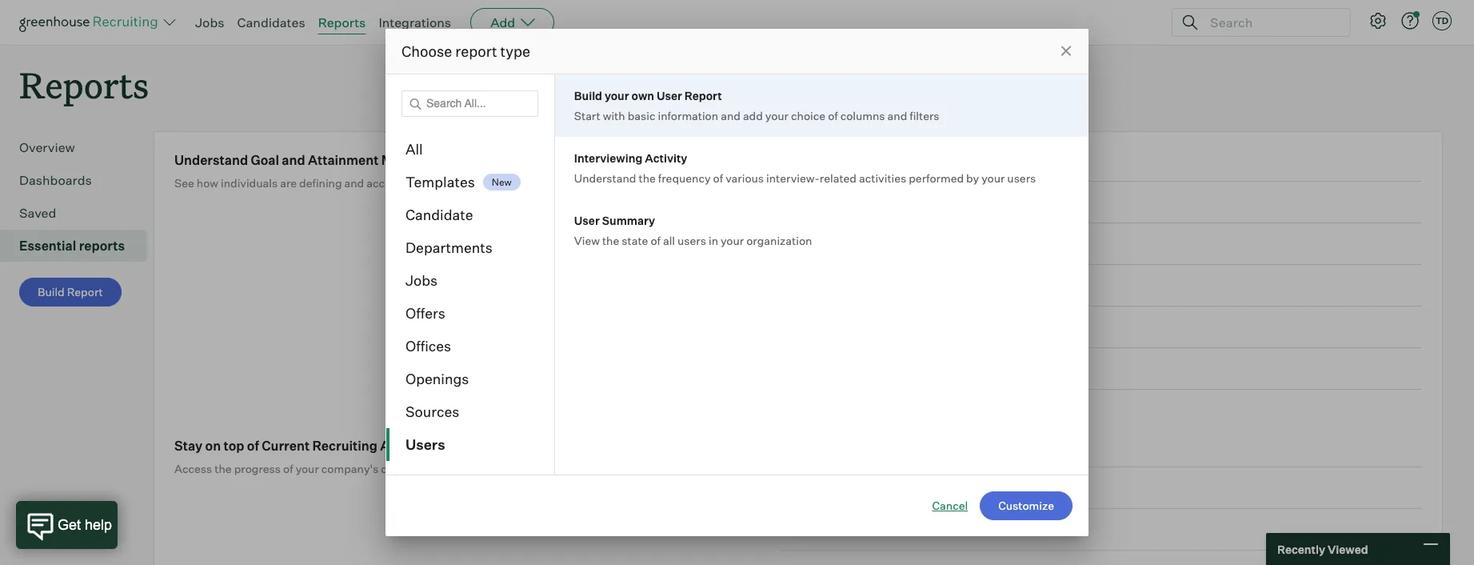 Task type: locate. For each thing, give the bounding box(es) containing it.
0 vertical spatial goal
[[251, 152, 279, 168]]

jobs up offers
[[406, 271, 438, 289]]

of down current
[[283, 462, 293, 476]]

personal
[[544, 176, 590, 190]]

new
[[492, 176, 512, 188]]

0 vertical spatial build
[[574, 89, 603, 102]]

related
[[820, 171, 857, 185]]

own up basic
[[632, 89, 655, 102]]

summary for department
[[846, 523, 897, 536]]

1 horizontal spatial summary
[[846, 523, 897, 536]]

1 vertical spatial summary
[[846, 523, 897, 536]]

goal right scorecards
[[926, 237, 950, 251]]

openings
[[406, 370, 469, 387]]

0 vertical spatial jobs
[[195, 14, 224, 30]]

1 horizontal spatial reports
[[318, 14, 366, 30]]

Search text field
[[1207, 11, 1337, 34]]

0 horizontal spatial activity
[[380, 438, 429, 454]]

0 horizontal spatial jobs
[[195, 14, 224, 30]]

td button
[[1430, 8, 1456, 34]]

0 horizontal spatial build
[[38, 285, 65, 299]]

0 vertical spatial activity
[[645, 151, 688, 165]]

viewed
[[1328, 542, 1369, 556]]

1 vertical spatial jobs
[[406, 271, 438, 289]]

build your own user report start with basic information and add your choice of columns and filters
[[574, 89, 940, 122]]

own inside "build your own user report start with basic information and add your choice of columns and filters"
[[632, 89, 655, 102]]

users right by
[[1008, 171, 1037, 185]]

1 horizontal spatial jobs
[[406, 271, 438, 289]]

0 vertical spatial users
[[1008, 171, 1037, 185]]

choice
[[792, 109, 826, 122]]

own
[[632, 89, 655, 102], [520, 176, 542, 190]]

understand down the interviewing
[[574, 171, 637, 185]]

0 horizontal spatial goal
[[251, 152, 279, 168]]

various
[[726, 171, 764, 185]]

your inside the interviewing activity understand the frequency of various interview-related activities performed by your users
[[982, 171, 1005, 185]]

of inside the user summary view the state of all users in your organization
[[651, 234, 661, 247]]

1 horizontal spatial the
[[603, 234, 620, 247]]

0 horizontal spatial user
[[574, 214, 600, 227]]

1 horizontal spatial goal
[[926, 237, 950, 251]]

1 vertical spatial activity
[[380, 438, 429, 454]]

user up information
[[657, 89, 683, 102]]

reports
[[318, 14, 366, 30], [19, 61, 149, 108]]

0 vertical spatial the
[[639, 171, 656, 185]]

0 vertical spatial attainment
[[308, 152, 379, 168]]

offices
[[406, 337, 451, 355]]

cancel link
[[933, 498, 968, 514]]

1 vertical spatial own
[[520, 176, 542, 190]]

report down 'essential reports' link
[[67, 285, 103, 299]]

current
[[262, 438, 310, 454]]

dashboards link
[[19, 171, 141, 190]]

0 vertical spatial user
[[657, 89, 683, 102]]

and right defining
[[345, 176, 364, 190]]

and
[[721, 109, 741, 122], [888, 109, 908, 122], [282, 152, 305, 168], [345, 176, 364, 190], [592, 176, 612, 190]]

user summary view the state of all users in your organization
[[574, 214, 813, 247]]

0 horizontal spatial attainment
[[308, 152, 379, 168]]

view
[[574, 234, 600, 247]]

1 horizontal spatial users
[[1008, 171, 1037, 185]]

own inside understand goal and attainment metrics see how individuals are defining and accomplishing goals for their own personal and team development
[[520, 176, 542, 190]]

choose
[[402, 42, 452, 60]]

candidates
[[237, 14, 305, 30]]

activity inside stay on top of current recruiting activity access the progress of your company's current hiring process
[[380, 438, 429, 454]]

activity up frequency
[[645, 151, 688, 165]]

report
[[456, 42, 498, 60]]

1 horizontal spatial attainment
[[952, 237, 1011, 251]]

of right choice
[[828, 109, 838, 122]]

saved
[[19, 205, 56, 221]]

the inside the user summary view the state of all users in your organization
[[603, 234, 620, 247]]

attainment up defining
[[308, 152, 379, 168]]

filters
[[910, 109, 940, 122]]

1 vertical spatial the
[[603, 234, 620, 247]]

on
[[205, 438, 221, 454]]

0 vertical spatial report
[[685, 89, 722, 102]]

jobs
[[195, 14, 224, 30], [406, 271, 438, 289]]

understand up how
[[174, 152, 248, 168]]

your right the in
[[721, 234, 744, 247]]

1 vertical spatial users
[[678, 234, 707, 247]]

0 vertical spatial summary
[[602, 214, 656, 227]]

0 horizontal spatial own
[[520, 176, 542, 190]]

your
[[605, 89, 630, 102], [766, 109, 789, 122], [982, 171, 1005, 185], [721, 234, 744, 247], [296, 462, 319, 476]]

interviewing
[[574, 151, 643, 165]]

0 vertical spatial understand
[[174, 152, 248, 168]]

2 vertical spatial the
[[215, 462, 232, 476]]

essential reports
[[19, 238, 125, 254]]

report up information
[[685, 89, 722, 102]]

and up are
[[282, 152, 305, 168]]

process
[[455, 462, 496, 476]]

report
[[685, 89, 722, 102], [67, 285, 103, 299]]

understand goal and attainment metrics see how individuals are defining and accomplishing goals for their own personal and team development
[[174, 152, 712, 190]]

1 vertical spatial understand
[[574, 171, 637, 185]]

with
[[603, 109, 626, 122]]

1 vertical spatial reports
[[19, 61, 149, 108]]

frequency
[[659, 171, 711, 185]]

jobs inside the choose report type dialog
[[406, 271, 438, 289]]

of inside "build your own user report start with basic information and add your choice of columns and filters"
[[828, 109, 838, 122]]

1 horizontal spatial user
[[657, 89, 683, 102]]

users
[[406, 435, 445, 453]]

basic
[[628, 109, 656, 122]]

1 vertical spatial report
[[67, 285, 103, 299]]

activity
[[645, 151, 688, 165], [380, 438, 429, 454]]

0 horizontal spatial reports
[[19, 61, 149, 108]]

build inside "build your own user report start with basic information and add your choice of columns and filters"
[[574, 89, 603, 102]]

activity up current
[[380, 438, 429, 454]]

are
[[280, 176, 297, 190]]

2 horizontal spatial the
[[639, 171, 656, 185]]

0 horizontal spatial summary
[[602, 214, 656, 227]]

attainment
[[308, 152, 379, 168], [952, 237, 1011, 251]]

summary
[[602, 214, 656, 227], [846, 523, 897, 536]]

1 horizontal spatial activity
[[645, 151, 688, 165]]

build up start
[[574, 89, 603, 102]]

1 vertical spatial build
[[38, 285, 65, 299]]

information
[[658, 109, 719, 122]]

activity inside the interviewing activity understand the frequency of various interview-related activities performed by your users
[[645, 151, 688, 165]]

0 horizontal spatial report
[[67, 285, 103, 299]]

goal up individuals
[[251, 152, 279, 168]]

customize button
[[980, 491, 1073, 520]]

department summary link
[[780, 509, 1423, 551]]

the left frequency
[[639, 171, 656, 185]]

essential reports link
[[19, 236, 141, 255]]

1 vertical spatial attainment
[[952, 237, 1011, 251]]

your right by
[[982, 171, 1005, 185]]

1 horizontal spatial own
[[632, 89, 655, 102]]

integrations
[[379, 14, 451, 30]]

users left the in
[[678, 234, 707, 247]]

user
[[657, 89, 683, 102], [574, 214, 600, 227]]

team
[[614, 176, 641, 190]]

recruiting
[[313, 438, 378, 454]]

1 horizontal spatial build
[[574, 89, 603, 102]]

the down on at the bottom
[[215, 462, 232, 476]]

users
[[1008, 171, 1037, 185], [678, 234, 707, 247]]

of
[[828, 109, 838, 122], [714, 171, 724, 185], [651, 234, 661, 247], [247, 438, 259, 454], [283, 462, 293, 476]]

your inside stay on top of current recruiting activity access the progress of your company's current hiring process
[[296, 462, 319, 476]]

all
[[406, 140, 423, 158]]

stay on top of current recruiting activity access the progress of your company's current hiring process
[[174, 438, 496, 476]]

accomplishing
[[367, 176, 443, 190]]

choose report type dialog
[[386, 29, 1089, 536]]

the
[[639, 171, 656, 185], [603, 234, 620, 247], [215, 462, 232, 476]]

1 horizontal spatial report
[[685, 89, 722, 102]]

build inside "build report" button
[[38, 285, 65, 299]]

summary right department
[[846, 523, 897, 536]]

own right their
[[520, 176, 542, 190]]

reports down 'greenhouse recruiting' image
[[19, 61, 149, 108]]

your inside the user summary view the state of all users in your organization
[[721, 234, 744, 247]]

by
[[967, 171, 980, 185]]

department summary
[[780, 523, 897, 536]]

company's
[[322, 462, 379, 476]]

access
[[174, 462, 212, 476]]

the right view
[[603, 234, 620, 247]]

departments
[[406, 238, 493, 256]]

columns
[[841, 109, 886, 122]]

to
[[810, 237, 821, 251]]

build down essential
[[38, 285, 65, 299]]

add
[[491, 14, 516, 30]]

0 horizontal spatial understand
[[174, 152, 248, 168]]

user inside "build your own user report start with basic information and add your choice of columns and filters"
[[657, 89, 683, 102]]

goal
[[251, 152, 279, 168], [926, 237, 950, 251]]

1 horizontal spatial understand
[[574, 171, 637, 185]]

summary for user
[[602, 214, 656, 227]]

reports right candidates
[[318, 14, 366, 30]]

0 vertical spatial own
[[632, 89, 655, 102]]

saved link
[[19, 203, 141, 223]]

0 horizontal spatial the
[[215, 462, 232, 476]]

1 vertical spatial goal
[[926, 237, 950, 251]]

the inside the interviewing activity understand the frequency of various interview-related activities performed by your users
[[639, 171, 656, 185]]

summary inside the user summary view the state of all users in your organization
[[602, 214, 656, 227]]

time to submit scorecards goal attainment link
[[780, 223, 1423, 265]]

user inside the user summary view the state of all users in your organization
[[574, 214, 600, 227]]

configure image
[[1369, 11, 1389, 30]]

build
[[574, 89, 603, 102], [38, 285, 65, 299]]

defining
[[299, 176, 342, 190]]

report inside button
[[67, 285, 103, 299]]

user up view
[[574, 214, 600, 227]]

summary up state
[[602, 214, 656, 227]]

interviewing activity understand the frequency of various interview-related activities performed by your users
[[574, 151, 1037, 185]]

reports
[[79, 238, 125, 254]]

jobs left candidates link
[[195, 14, 224, 30]]

of left all in the top of the page
[[651, 234, 661, 247]]

understand inside understand goal and attainment metrics see how individuals are defining and accomplishing goals for their own personal and team development
[[174, 152, 248, 168]]

1 vertical spatial user
[[574, 214, 600, 227]]

attainment down by
[[952, 237, 1011, 251]]

of left various
[[714, 171, 724, 185]]

current
[[381, 462, 420, 476]]

0 horizontal spatial users
[[678, 234, 707, 247]]

your down current
[[296, 462, 319, 476]]

time to submit scorecards goal attainment
[[780, 237, 1011, 251]]



Task type: vqa. For each thing, say whether or not it's contained in the screenshot.
top the users
yes



Task type: describe. For each thing, give the bounding box(es) containing it.
customize
[[999, 499, 1055, 512]]

td
[[1436, 15, 1449, 26]]

type
[[501, 42, 531, 60]]

of inside the interviewing activity understand the frequency of various interview-related activities performed by your users
[[714, 171, 724, 185]]

integrations link
[[379, 14, 451, 30]]

candidates link
[[237, 14, 305, 30]]

how
[[197, 176, 219, 190]]

essential
[[19, 238, 76, 254]]

progress
[[234, 462, 281, 476]]

goals
[[446, 176, 474, 190]]

and left filters
[[888, 109, 908, 122]]

build for build report
[[38, 285, 65, 299]]

overview link
[[19, 138, 141, 157]]

understand inside the interviewing activity understand the frequency of various interview-related activities performed by your users
[[574, 171, 637, 185]]

their
[[493, 176, 518, 190]]

the inside stay on top of current recruiting activity access the progress of your company's current hiring process
[[215, 462, 232, 476]]

department
[[780, 523, 844, 536]]

dashboards
[[19, 172, 92, 188]]

performed
[[909, 171, 964, 185]]

development
[[644, 176, 712, 190]]

state
[[622, 234, 649, 247]]

users inside the interviewing activity understand the frequency of various interview-related activities performed by your users
[[1008, 171, 1037, 185]]

hiring
[[422, 462, 452, 476]]

and left add
[[721, 109, 741, 122]]

build for build your own user report start with basic information and add your choice of columns and filters
[[574, 89, 603, 102]]

greenhouse recruiting image
[[19, 13, 163, 32]]

build report
[[38, 285, 103, 299]]

offers
[[406, 304, 446, 322]]

add
[[743, 109, 763, 122]]

organization
[[747, 234, 813, 247]]

candidate
[[406, 206, 473, 223]]

interview-
[[767, 171, 820, 185]]

overview
[[19, 139, 75, 155]]

all
[[663, 234, 675, 247]]

scorecards
[[863, 237, 923, 251]]

recently viewed
[[1278, 542, 1369, 556]]

0 vertical spatial reports
[[318, 14, 366, 30]]

td button
[[1433, 11, 1453, 30]]

in
[[709, 234, 719, 247]]

your right add
[[766, 109, 789, 122]]

metrics
[[382, 152, 429, 168]]

choose report type
[[402, 42, 531, 60]]

start
[[574, 109, 601, 122]]

and left team
[[592, 176, 612, 190]]

cancel
[[933, 499, 968, 512]]

templates
[[406, 173, 475, 190]]

see
[[174, 176, 194, 190]]

reports link
[[318, 14, 366, 30]]

stay
[[174, 438, 203, 454]]

Search All... text field
[[402, 90, 538, 117]]

submit
[[823, 237, 861, 251]]

attainment inside understand goal and attainment metrics see how individuals are defining and accomplishing goals for their own personal and team development
[[308, 152, 379, 168]]

goal inside understand goal and attainment metrics see how individuals are defining and accomplishing goals for their own personal and team development
[[251, 152, 279, 168]]

of right top
[[247, 438, 259, 454]]

recently
[[1278, 542, 1326, 556]]

report inside "build your own user report start with basic information and add your choice of columns and filters"
[[685, 89, 722, 102]]

add button
[[471, 8, 555, 37]]

users inside the user summary view the state of all users in your organization
[[678, 234, 707, 247]]

the for state
[[603, 234, 620, 247]]

top
[[224, 438, 245, 454]]

sources
[[406, 403, 460, 420]]

jobs link
[[195, 14, 224, 30]]

for
[[477, 176, 491, 190]]

time
[[780, 237, 807, 251]]

your up the with
[[605, 89, 630, 102]]

individuals
[[221, 176, 278, 190]]

the for frequency
[[639, 171, 656, 185]]



